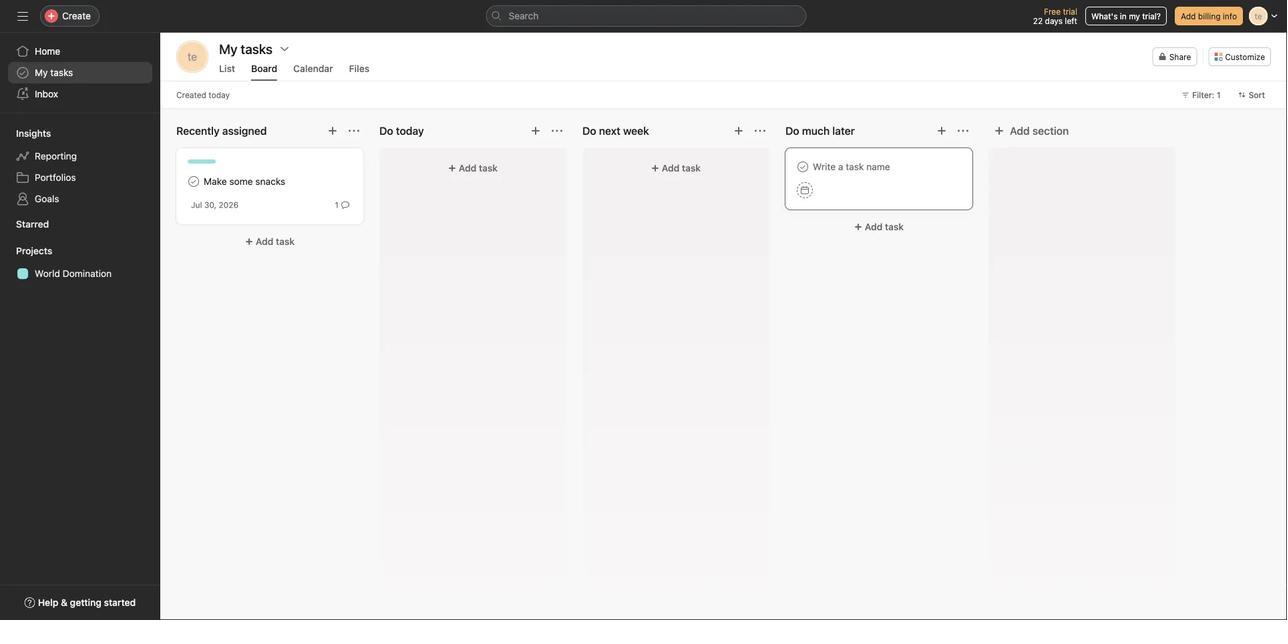 Task type: describe. For each thing, give the bounding box(es) containing it.
my
[[1130, 11, 1141, 21]]

board link
[[251, 63, 277, 81]]

jul
[[191, 201, 202, 210]]

calendar link
[[294, 63, 333, 81]]

trial
[[1064, 7, 1078, 16]]

insights
[[16, 128, 51, 139]]

board
[[251, 63, 277, 74]]

what's
[[1092, 11, 1118, 21]]

do today
[[380, 125, 424, 137]]

help & getting started button
[[16, 592, 145, 616]]

started
[[104, 598, 136, 609]]

home
[[35, 46, 60, 57]]

add task image for recently assigned
[[327, 126, 338, 136]]

search
[[509, 10, 539, 21]]

sort button
[[1233, 86, 1272, 104]]

world domination
[[35, 268, 112, 279]]

what's in my trial?
[[1092, 11, 1162, 21]]

add task image
[[937, 126, 948, 136]]

insights element
[[0, 122, 160, 213]]

world
[[35, 268, 60, 279]]

filter: 1 button
[[1176, 86, 1227, 104]]

inbox link
[[8, 84, 152, 105]]

portfolios link
[[8, 167, 152, 188]]

help & getting started
[[38, 598, 136, 609]]

created today
[[176, 90, 230, 100]]

world domination link
[[8, 263, 152, 285]]

goals link
[[8, 188, 152, 210]]

starred button
[[0, 218, 49, 231]]

section
[[1033, 125, 1070, 137]]

do for do next week
[[583, 125, 597, 137]]

add billing info
[[1182, 11, 1238, 21]]

more section actions image for do next week
[[755, 126, 766, 136]]

more section actions image
[[552, 126, 563, 136]]

free
[[1045, 7, 1061, 16]]

info
[[1224, 11, 1238, 21]]

te
[[188, 50, 197, 63]]

1 inside button
[[335, 201, 339, 210]]

customize button
[[1209, 47, 1272, 66]]

domination
[[63, 268, 112, 279]]

goals
[[35, 193, 59, 205]]

next week
[[599, 125, 650, 137]]

filter: 1
[[1193, 90, 1221, 100]]

30,
[[204, 201, 217, 210]]

my tasks
[[219, 41, 273, 56]]

2026
[[219, 201, 239, 210]]

share button
[[1153, 47, 1198, 66]]

add task image for do today
[[531, 126, 541, 136]]

global element
[[0, 33, 160, 113]]

jul 30, 2026 button
[[191, 201, 239, 210]]

days
[[1046, 16, 1063, 25]]

add billing info button
[[1176, 7, 1244, 25]]

search list box
[[486, 5, 807, 27]]

snacks
[[256, 176, 286, 187]]

home link
[[8, 41, 152, 62]]

more section actions image for recently assigned
[[349, 126, 360, 136]]

create
[[62, 10, 91, 21]]

inbox
[[35, 89, 58, 100]]

22
[[1034, 16, 1043, 25]]

filter:
[[1193, 90, 1215, 100]]

reporting
[[35, 151, 77, 162]]



Task type: locate. For each thing, give the bounding box(es) containing it.
created
[[176, 90, 206, 100]]

projects button
[[0, 245, 52, 258]]

share
[[1170, 52, 1192, 61]]

1 horizontal spatial add task image
[[531, 126, 541, 136]]

projects element
[[0, 239, 160, 287]]

more section actions image
[[349, 126, 360, 136], [755, 126, 766, 136], [958, 126, 969, 136]]

0 horizontal spatial do
[[583, 125, 597, 137]]

add inside "button"
[[1182, 11, 1197, 21]]

1 do from the left
[[583, 125, 597, 137]]

files link
[[349, 63, 370, 81]]

1 horizontal spatial completed image
[[795, 159, 811, 175]]

te button
[[176, 41, 209, 73]]

add task button
[[388, 156, 559, 180], [591, 156, 762, 180], [786, 215, 973, 239], [176, 230, 364, 254]]

2 add task image from the left
[[531, 126, 541, 136]]

make some snacks
[[204, 176, 286, 187]]

add section
[[1011, 125, 1070, 137]]

3 add task image from the left
[[734, 126, 745, 136]]

completed image for completed option
[[186, 174, 202, 190]]

1 horizontal spatial 1
[[1218, 90, 1221, 100]]

my
[[35, 67, 48, 78]]

billing
[[1199, 11, 1221, 21]]

&
[[61, 598, 68, 609]]

trial?
[[1143, 11, 1162, 21]]

do for do much later
[[786, 125, 800, 137]]

Write a task name text field
[[797, 160, 962, 174]]

task
[[479, 163, 498, 174], [682, 163, 701, 174], [886, 222, 904, 233], [276, 236, 295, 247]]

insights button
[[0, 127, 51, 140]]

customize
[[1226, 52, 1266, 61]]

0 horizontal spatial 1
[[335, 201, 339, 210]]

my tasks
[[35, 67, 73, 78]]

search button
[[486, 5, 807, 27]]

add inside button
[[1011, 125, 1030, 137]]

0 horizontal spatial more section actions image
[[349, 126, 360, 136]]

1 add task image from the left
[[327, 126, 338, 136]]

Completed checkbox
[[186, 174, 202, 190]]

free trial 22 days left
[[1034, 7, 1078, 25]]

completed image for completed checkbox
[[795, 159, 811, 175]]

2 do from the left
[[786, 125, 800, 137]]

more section actions image left do today
[[349, 126, 360, 136]]

0 horizontal spatial completed image
[[186, 174, 202, 190]]

some
[[230, 176, 253, 187]]

0 horizontal spatial add task image
[[327, 126, 338, 136]]

recently assigned
[[176, 125, 267, 137]]

add
[[1182, 11, 1197, 21], [1011, 125, 1030, 137], [459, 163, 477, 174], [662, 163, 680, 174], [865, 222, 883, 233], [256, 236, 274, 247]]

tasks
[[50, 67, 73, 78]]

more section actions image for do much later
[[958, 126, 969, 136]]

reporting link
[[8, 146, 152, 167]]

much later
[[803, 125, 855, 137]]

1 more section actions image from the left
[[349, 126, 360, 136]]

do right more section actions image
[[583, 125, 597, 137]]

1 horizontal spatial do
[[786, 125, 800, 137]]

add section button
[[989, 119, 1075, 143]]

add task image
[[327, 126, 338, 136], [531, 126, 541, 136], [734, 126, 745, 136]]

1
[[1218, 90, 1221, 100], [335, 201, 339, 210]]

in
[[1121, 11, 1127, 21]]

do
[[583, 125, 597, 137], [786, 125, 800, 137]]

list
[[219, 63, 235, 74]]

calendar
[[294, 63, 333, 74]]

help
[[38, 598, 58, 609]]

make
[[204, 176, 227, 187]]

projects
[[16, 246, 52, 257]]

3 more section actions image from the left
[[958, 126, 969, 136]]

completed image
[[795, 159, 811, 175], [186, 174, 202, 190]]

today
[[209, 90, 230, 100]]

2 more section actions image from the left
[[755, 126, 766, 136]]

0 vertical spatial 1
[[1218, 90, 1221, 100]]

sort
[[1249, 90, 1266, 100]]

show options image
[[279, 43, 290, 54]]

portfolios
[[35, 172, 76, 183]]

starred
[[16, 219, 49, 230]]

Completed checkbox
[[795, 159, 811, 175]]

left
[[1066, 16, 1078, 25]]

add task
[[459, 163, 498, 174], [662, 163, 701, 174], [865, 222, 904, 233], [256, 236, 295, 247]]

add task image for do next week
[[734, 126, 745, 136]]

list link
[[219, 63, 235, 81]]

1 button
[[332, 199, 352, 212]]

completed image left make
[[186, 174, 202, 190]]

more section actions image right add task image
[[958, 126, 969, 136]]

more section actions image left the do much later
[[755, 126, 766, 136]]

1 inside dropdown button
[[1218, 90, 1221, 100]]

2 horizontal spatial add task image
[[734, 126, 745, 136]]

getting
[[70, 598, 102, 609]]

2 horizontal spatial more section actions image
[[958, 126, 969, 136]]

what's in my trial? button
[[1086, 7, 1168, 25]]

do next week
[[583, 125, 650, 137]]

hide sidebar image
[[17, 11, 28, 21]]

my tasks link
[[8, 62, 152, 84]]

files
[[349, 63, 370, 74]]

do left much later
[[786, 125, 800, 137]]

completed image down the do much later
[[795, 159, 811, 175]]

create button
[[40, 5, 100, 27]]

1 horizontal spatial more section actions image
[[755, 126, 766, 136]]

1 vertical spatial 1
[[335, 201, 339, 210]]

do much later
[[786, 125, 855, 137]]

jul 30, 2026
[[191, 201, 239, 210]]



Task type: vqa. For each thing, say whether or not it's contained in the screenshot.
the 1 button
yes



